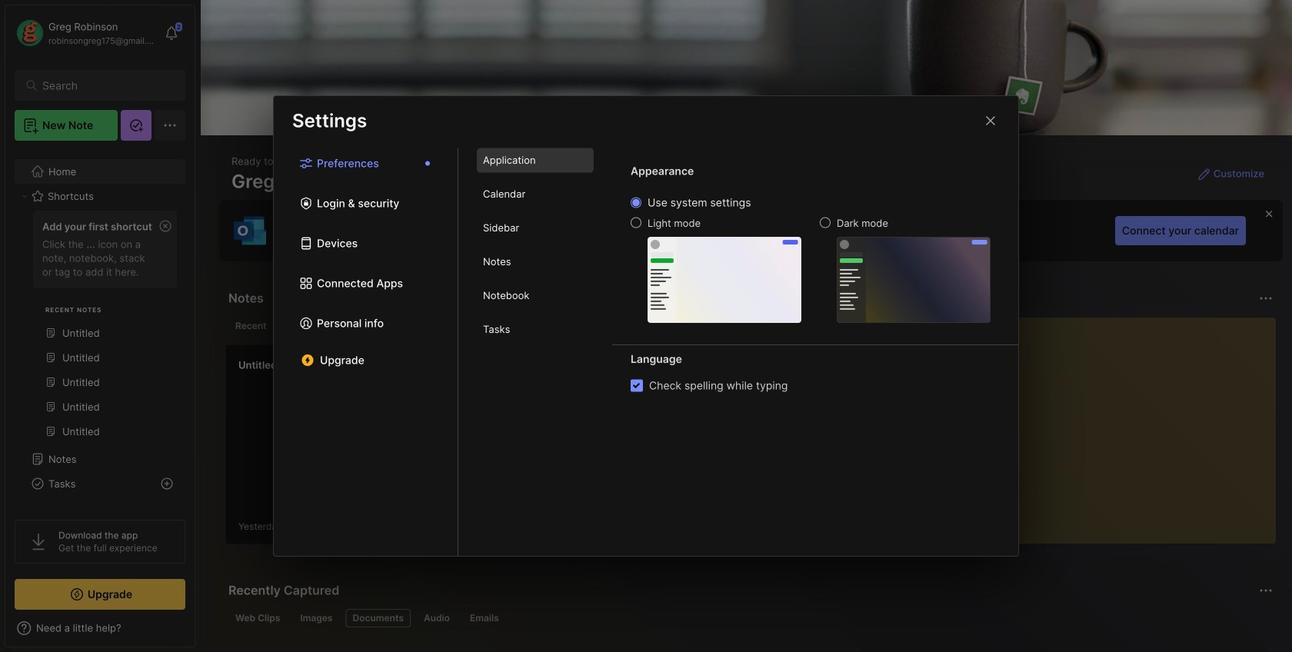 Task type: locate. For each thing, give the bounding box(es) containing it.
group
[[15, 206, 185, 453]]

none search field inside main "element"
[[42, 76, 165, 95]]

tab
[[477, 148, 594, 173], [477, 182, 594, 207], [477, 216, 594, 240], [477, 250, 594, 274], [477, 284, 594, 308], [229, 317, 274, 335], [280, 317, 342, 335], [477, 317, 594, 342], [229, 609, 287, 628], [293, 609, 340, 628], [346, 609, 411, 628], [417, 609, 457, 628], [463, 609, 506, 628]]

None radio
[[631, 217, 642, 228], [820, 217, 831, 228], [631, 217, 642, 228], [820, 217, 831, 228]]

row group
[[225, 345, 1293, 554]]

option group
[[631, 196, 991, 323]]

tab list
[[274, 148, 459, 556], [459, 148, 612, 556], [229, 317, 914, 335], [229, 609, 1271, 628]]

tree
[[5, 150, 195, 638]]

None checkbox
[[631, 380, 643, 392]]

None radio
[[631, 197, 642, 208]]

group inside main "element"
[[15, 206, 185, 453]]

None search field
[[42, 76, 165, 95]]

close image
[[982, 112, 1000, 130]]

Start writing… text field
[[952, 318, 1276, 532]]



Task type: describe. For each thing, give the bounding box(es) containing it.
Search text field
[[42, 78, 165, 93]]

tree inside main "element"
[[5, 150, 195, 638]]

main element
[[0, 0, 200, 653]]



Task type: vqa. For each thing, say whether or not it's contained in the screenshot.
Account field
no



